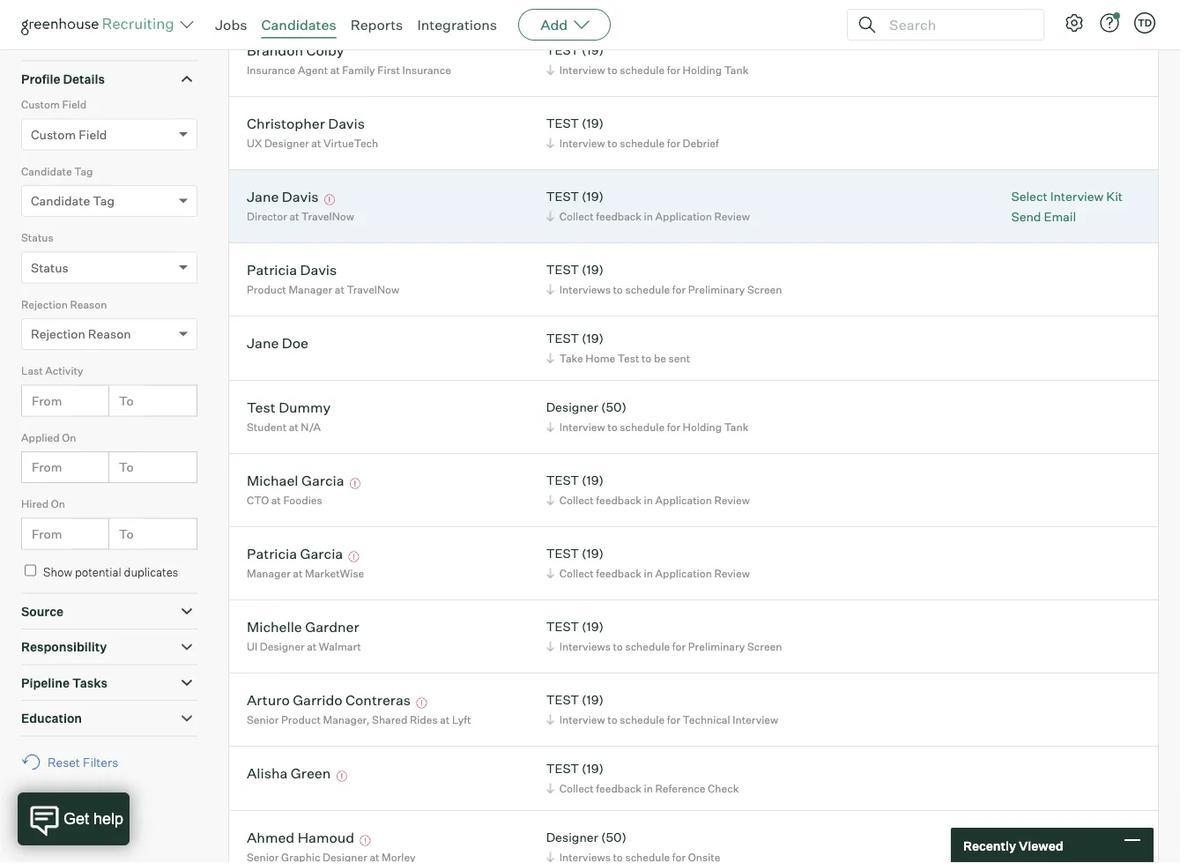 Task type: describe. For each thing, give the bounding box(es) containing it.
marketwise
[[305, 567, 364, 580]]

designer inside christopher davis ux designer at virtuetech
[[265, 136, 309, 150]]

to for product manager at travelnow
[[613, 283, 623, 296]]

cto
[[247, 494, 269, 507]]

rides
[[410, 713, 438, 726]]

preliminary for patricia davis
[[689, 283, 745, 296]]

technical
[[683, 713, 731, 726]]

details
[[63, 71, 105, 87]]

kit
[[1107, 188, 1124, 204]]

duplicates
[[124, 565, 179, 579]]

0 vertical spatial reason
[[70, 298, 107, 311]]

interview for designer (50) interview to schedule for holding tank
[[560, 420, 606, 434]]

ahmed hamoud link
[[247, 829, 355, 849]]

Search text field
[[885, 12, 1028, 37]]

patricia davis link
[[247, 261, 337, 281]]

for inside test (19) interview to schedule for technical interview
[[667, 713, 681, 726]]

walmart
[[319, 640, 361, 653]]

reference
[[656, 782, 706, 795]]

debrief
[[683, 136, 719, 150]]

collect feedback in application review link for jane davis
[[544, 208, 755, 225]]

1 vertical spatial manager
[[247, 567, 291, 580]]

1 vertical spatial field
[[79, 127, 107, 142]]

test for gardner "interviews to schedule for preliminary screen" link
[[547, 619, 579, 635]]

interviews to schedule for preliminary screen link for gardner
[[544, 638, 787, 655]]

candidates
[[261, 16, 337, 34]]

jane for jane doe
[[247, 334, 279, 352]]

feedback for the collect feedback in reference check 'link'
[[596, 782, 642, 795]]

0 vertical spatial custom field
[[21, 98, 87, 111]]

davis for christopher
[[328, 114, 365, 132]]

first
[[378, 63, 400, 76]]

collect for collect feedback in application review 'link' related to michael garcia
[[560, 494, 594, 507]]

take
[[560, 352, 584, 365]]

cto at foodies
[[247, 494, 322, 507]]

reset filters
[[48, 755, 118, 770]]

manager inside patricia davis product manager at travelnow
[[289, 283, 333, 296]]

christopher davis link
[[247, 114, 365, 135]]

michelle
[[247, 618, 302, 636]]

collect for the collect feedback in reference check 'link'
[[560, 782, 594, 795]]

jobs link
[[215, 16, 247, 34]]

manager,
[[323, 713, 370, 726]]

doe
[[282, 334, 309, 352]]

test (19) collect feedback in reference check
[[547, 761, 739, 795]]

screen for patricia davis
[[748, 283, 783, 296]]

0 vertical spatial rejection
[[21, 298, 68, 311]]

michael garcia
[[247, 472, 344, 489]]

configure image
[[1064, 12, 1086, 34]]

test (19) interview to schedule for debrief
[[547, 116, 719, 150]]

test inside test dummy student at n/a
[[247, 398, 276, 416]]

take home test to be sent link
[[544, 350, 695, 367]]

patricia garcia link
[[247, 545, 343, 565]]

christopher
[[247, 114, 325, 132]]

jobs
[[215, 16, 247, 34]]

reset
[[48, 755, 80, 770]]

add button
[[519, 9, 611, 41]]

check
[[708, 782, 739, 795]]

jane davis link
[[247, 188, 319, 208]]

0 vertical spatial travelnow
[[302, 210, 354, 223]]

1 vertical spatial tag
[[93, 193, 115, 209]]

manager at marketwise
[[247, 567, 364, 580]]

1 vertical spatial custom
[[31, 127, 76, 142]]

product inside patricia davis product manager at travelnow
[[247, 283, 286, 296]]

christopher davis ux designer at virtuetech
[[247, 114, 379, 150]]

test for take home test to be sent link
[[547, 331, 579, 346]]

home
[[586, 352, 616, 365]]

application for patricia garcia
[[656, 567, 712, 580]]

dummy
[[279, 398, 331, 416]]

director at travelnow
[[247, 210, 354, 223]]

test for the collect feedback in reference check 'link'
[[547, 761, 579, 777]]

6 (19) from the top
[[582, 473, 604, 488]]

brandon colby insurance agent at family first insurance
[[247, 41, 451, 76]]

8 (19) from the top
[[582, 619, 604, 635]]

alisha green has been in reference check for more than 10 days image
[[334, 771, 350, 782]]

td button
[[1135, 12, 1156, 34]]

td
[[1138, 17, 1153, 29]]

a
[[70, 24, 77, 40]]

to for ux designer at virtuetech
[[608, 136, 618, 150]]

profile details
[[21, 71, 105, 87]]

1 vertical spatial rejection
[[31, 326, 85, 342]]

contreras
[[346, 691, 411, 709]]

brandon colby link
[[247, 41, 344, 61]]

patricia garcia has been in application review for more than 5 days image
[[346, 552, 362, 562]]

source
[[21, 604, 64, 619]]

0 vertical spatial candidate
[[21, 165, 72, 178]]

at down 'jane davis' link
[[290, 210, 299, 223]]

td button
[[1131, 9, 1160, 37]]

(19) inside test (19) interview to schedule for debrief
[[582, 116, 604, 131]]

arturo garrido contreras
[[247, 691, 411, 709]]

jane davis
[[247, 188, 319, 205]]

designer inside michelle gardner ui designer at walmart
[[260, 640, 305, 653]]

applied
[[21, 431, 60, 444]]

patricia for patricia garcia
[[247, 545, 297, 562]]

profile
[[21, 71, 60, 87]]

garrido
[[293, 691, 343, 709]]

form
[[79, 24, 110, 40]]

at inside brandon colby insurance agent at family first insurance
[[330, 63, 340, 76]]

filters
[[83, 755, 118, 770]]

0 vertical spatial rejection reason
[[21, 298, 107, 311]]

travelnow inside patricia davis product manager at travelnow
[[347, 283, 400, 296]]

add
[[541, 16, 568, 34]]

1 vertical spatial product
[[281, 713, 321, 726]]

responsibility
[[21, 640, 107, 655]]

tank for (19)
[[725, 63, 749, 76]]

ui
[[247, 640, 258, 653]]

to inside the test (19) take home test to be sent
[[642, 352, 652, 365]]

colby
[[306, 41, 344, 59]]

(19) inside the test (19) take home test to be sent
[[582, 331, 604, 346]]

interview for test (19) interview to schedule for technical interview
[[560, 713, 606, 726]]

interview to schedule for debrief link
[[544, 135, 724, 151]]

select interview kit link
[[1012, 188, 1124, 205]]

test for collect feedback in application review 'link' related to michael garcia
[[547, 473, 579, 488]]

collect for patricia garcia collect feedback in application review 'link'
[[560, 567, 594, 580]]

(19) inside test (19) interview to schedule for holding tank
[[582, 42, 604, 58]]

on for hired on
[[51, 498, 65, 511]]

test (19) interview to schedule for technical interview
[[547, 692, 779, 726]]

(50) for designer (50) interview to schedule for holding tank
[[601, 400, 627, 415]]

1 vertical spatial reason
[[88, 326, 131, 342]]

email
[[1045, 209, 1077, 225]]

senior product manager, shared rides at lyft
[[247, 713, 471, 726]]

reports
[[351, 16, 403, 34]]

from for hired
[[32, 526, 62, 542]]

arturo
[[247, 691, 290, 709]]

jane davis has been in application review for more than 5 days image
[[322, 195, 338, 205]]

pipeline
[[21, 675, 70, 691]]

green
[[291, 764, 331, 782]]

last
[[21, 364, 43, 378]]

test (19) interviews to schedule for preliminary screen for gardner
[[547, 619, 783, 653]]

1 vertical spatial candidate tag
[[31, 193, 115, 209]]

select for select a form
[[31, 24, 67, 40]]

ahmed hamoud
[[247, 829, 355, 846]]

to for applied on
[[119, 460, 134, 475]]

integrations
[[417, 16, 498, 34]]

recently viewed
[[964, 838, 1064, 853]]

greenhouse recruiting image
[[21, 14, 180, 35]]

michelle gardner ui designer at walmart
[[247, 618, 361, 653]]

at down patricia garcia link
[[293, 567, 303, 580]]

to for last activity
[[119, 393, 134, 408]]

michelle gardner link
[[247, 618, 359, 638]]

test (19) collect feedback in application review for patricia garcia
[[547, 546, 750, 580]]

1 application from the top
[[656, 210, 712, 223]]

davis for patricia
[[300, 261, 337, 278]]

virtuetech
[[324, 136, 379, 150]]

(50) for designer (50)
[[601, 830, 627, 845]]

schedule for test dummy
[[620, 420, 665, 434]]

screen for michelle gardner
[[748, 640, 783, 653]]

custom field element
[[21, 96, 198, 163]]

designer (50)
[[547, 830, 627, 845]]

garcia for michael garcia
[[302, 472, 344, 489]]

student
[[247, 420, 287, 434]]

education
[[21, 711, 82, 726]]

2 in from the top
[[644, 494, 653, 507]]

from for last
[[32, 393, 62, 408]]

test for interview to schedule for technical interview link
[[547, 692, 579, 708]]



Task type: locate. For each thing, give the bounding box(es) containing it.
test for patricia garcia collect feedback in application review 'link'
[[547, 546, 579, 561]]

interview inside test (19) interview to schedule for debrief
[[560, 136, 606, 150]]

4 collect from the top
[[560, 782, 594, 795]]

garcia up foodies
[[302, 472, 344, 489]]

tank
[[725, 63, 749, 76], [725, 420, 749, 434]]

foodies
[[283, 494, 322, 507]]

for up test (19) interview to schedule for technical interview
[[673, 640, 686, 653]]

at down michelle gardner link
[[307, 640, 317, 653]]

interview to schedule for technical interview link
[[544, 711, 783, 728]]

1 horizontal spatial test
[[618, 352, 640, 365]]

2 vertical spatial to
[[119, 526, 134, 542]]

6 test from the top
[[547, 473, 579, 488]]

interview to schedule for holding tank link up test (19) interview to schedule for debrief on the top of the page
[[544, 61, 753, 78]]

on right hired
[[51, 498, 65, 511]]

insurance down brandon
[[247, 63, 296, 76]]

arturo garrido contreras has been in technical interview for more than 14 days image
[[414, 698, 430, 709]]

from for applied
[[32, 460, 62, 475]]

7 (19) from the top
[[582, 546, 604, 561]]

schedule up 'test (19) collect feedback in reference check'
[[620, 713, 665, 726]]

1 holding from the top
[[683, 63, 722, 76]]

0 vertical spatial field
[[62, 98, 87, 111]]

1 vertical spatial test (19) collect feedback in application review
[[547, 473, 750, 507]]

1 vertical spatial custom field
[[31, 127, 107, 142]]

davis inside christopher davis ux designer at virtuetech
[[328, 114, 365, 132]]

gardner
[[305, 618, 359, 636]]

to inside designer (50) interview to schedule for holding tank
[[608, 420, 618, 434]]

10 (19) from the top
[[582, 761, 604, 777]]

insurance right first
[[403, 63, 451, 76]]

0 vertical spatial test (19) collect feedback in application review
[[547, 189, 750, 223]]

0 vertical spatial garcia
[[302, 472, 344, 489]]

at inside michelle gardner ui designer at walmart
[[307, 640, 317, 653]]

designer down the collect feedback in reference check 'link'
[[547, 830, 599, 845]]

2 vertical spatial review
[[715, 567, 750, 580]]

on right applied
[[62, 431, 76, 444]]

2 collect from the top
[[560, 494, 594, 507]]

travelnow
[[302, 210, 354, 223], [347, 283, 400, 296]]

for inside test (19) interview to schedule for holding tank
[[667, 63, 681, 76]]

for left "technical"
[[667, 713, 681, 726]]

patricia up manager at marketwise
[[247, 545, 297, 562]]

tank inside designer (50) interview to schedule for holding tank
[[725, 420, 749, 434]]

1 collect feedback in application review link from the top
[[544, 208, 755, 225]]

test (19) interviews to schedule for preliminary screen up test (19) interview to schedule for technical interview
[[547, 619, 783, 653]]

interview to schedule for holding tank link for colby
[[544, 61, 753, 78]]

manager down patricia davis link
[[289, 283, 333, 296]]

designer down the christopher
[[265, 136, 309, 150]]

3 (19) from the top
[[582, 189, 604, 204]]

2 (50) from the top
[[601, 830, 627, 845]]

feedback for collect feedback in application review 'link' related to michael garcia
[[596, 494, 642, 507]]

3 in from the top
[[644, 567, 653, 580]]

schedule up test (19) interview to schedule for technical interview
[[626, 640, 670, 653]]

preliminary up sent
[[689, 283, 745, 296]]

2 vertical spatial test (19) collect feedback in application review
[[547, 546, 750, 580]]

1 vertical spatial travelnow
[[347, 283, 400, 296]]

test inside test (19) interview to schedule for debrief
[[547, 116, 579, 131]]

1 to from the top
[[119, 393, 134, 408]]

2 interview to schedule for holding tank link from the top
[[544, 419, 753, 435]]

reports link
[[351, 16, 403, 34]]

1 horizontal spatial select
[[1012, 188, 1048, 204]]

1 tank from the top
[[725, 63, 749, 76]]

0 vertical spatial tag
[[74, 165, 93, 178]]

for down sent
[[667, 420, 681, 434]]

for for test dummy
[[667, 420, 681, 434]]

2 screen from the top
[[748, 640, 783, 653]]

ahmed hamoud has been in onsite for more than 21 days image
[[358, 836, 373, 846]]

2 test (19) collect feedback in application review from the top
[[547, 473, 750, 507]]

4 test from the top
[[547, 262, 579, 278]]

on for applied on
[[62, 431, 76, 444]]

schedule up test (19) interview to schedule for debrief on the top of the page
[[620, 63, 665, 76]]

tag up status element on the top of page
[[93, 193, 115, 209]]

0 vertical spatial custom
[[21, 98, 60, 111]]

patricia for patricia davis product manager at travelnow
[[247, 261, 297, 278]]

send email link
[[1012, 208, 1124, 225]]

0 vertical spatial candidate tag
[[21, 165, 93, 178]]

test (19) take home test to be sent
[[547, 331, 691, 365]]

test dummy link
[[247, 398, 331, 419]]

candidate tag element
[[21, 163, 198, 229]]

0 vertical spatial (50)
[[601, 400, 627, 415]]

0 vertical spatial from
[[32, 393, 62, 408]]

4 in from the top
[[644, 782, 653, 795]]

product down garrido
[[281, 713, 321, 726]]

0 vertical spatial interviews
[[560, 283, 611, 296]]

rejection reason element
[[21, 296, 198, 363]]

7 test from the top
[[547, 546, 579, 561]]

3 to from the top
[[119, 526, 134, 542]]

1 horizontal spatial insurance
[[403, 63, 451, 76]]

collect feedback in application review link for patricia garcia
[[544, 565, 755, 582]]

2 test from the top
[[547, 116, 579, 131]]

select up send
[[1012, 188, 1048, 204]]

review
[[715, 210, 750, 223], [715, 494, 750, 507], [715, 567, 750, 580]]

0 vertical spatial collect feedback in application review link
[[544, 208, 755, 225]]

jane
[[247, 188, 279, 205], [247, 334, 279, 352]]

2 patricia from the top
[[247, 545, 297, 562]]

3 from from the top
[[32, 526, 62, 542]]

1 vertical spatial collect feedback in application review link
[[544, 492, 755, 509]]

9 test from the top
[[547, 692, 579, 708]]

2 to from the top
[[119, 460, 134, 475]]

patricia garcia
[[247, 545, 343, 562]]

last activity
[[21, 364, 83, 378]]

alisha green link
[[247, 764, 331, 785]]

interview to schedule for holding tank link
[[544, 61, 753, 78], [544, 419, 753, 435]]

1 jane from the top
[[247, 188, 279, 205]]

for for michelle gardner
[[673, 640, 686, 653]]

review for michael garcia
[[715, 494, 750, 507]]

schedule inside test (19) interview to schedule for technical interview
[[620, 713, 665, 726]]

feedback for patricia garcia collect feedback in application review 'link'
[[596, 567, 642, 580]]

0 vertical spatial interview to schedule for holding tank link
[[544, 61, 753, 78]]

pipeline tasks
[[21, 675, 108, 691]]

2 vertical spatial from
[[32, 526, 62, 542]]

holding for (50)
[[683, 420, 722, 434]]

(50)
[[601, 400, 627, 415], [601, 830, 627, 845]]

0 vertical spatial jane
[[247, 188, 279, 205]]

1 (19) from the top
[[582, 42, 604, 58]]

2 application from the top
[[656, 494, 712, 507]]

to for hired on
[[119, 526, 134, 542]]

1 vertical spatial review
[[715, 494, 750, 507]]

on
[[62, 431, 76, 444], [51, 498, 65, 511]]

interviews for patricia davis
[[560, 283, 611, 296]]

1 vertical spatial garcia
[[300, 545, 343, 562]]

interview to schedule for holding tank link for dummy
[[544, 419, 753, 435]]

1 test (19) interviews to schedule for preliminary screen from the top
[[547, 262, 783, 296]]

designer inside designer (50) interview to schedule for holding tank
[[547, 400, 599, 415]]

at inside christopher davis ux designer at virtuetech
[[312, 136, 321, 150]]

select for select interview kit send email
[[1012, 188, 1048, 204]]

Show potential duplicates checkbox
[[25, 565, 36, 576]]

jane left the doe
[[247, 334, 279, 352]]

test for "interviews to schedule for preliminary screen" link associated with davis
[[547, 262, 579, 278]]

2 vertical spatial collect feedback in application review link
[[544, 565, 755, 582]]

1 screen from the top
[[748, 283, 783, 296]]

0 horizontal spatial test
[[247, 398, 276, 416]]

0 vertical spatial davis
[[328, 114, 365, 132]]

0 vertical spatial holding
[[683, 63, 722, 76]]

1 vertical spatial (50)
[[601, 830, 627, 845]]

1 interview to schedule for holding tank link from the top
[[544, 61, 753, 78]]

0 horizontal spatial insurance
[[247, 63, 296, 76]]

test (19) interviews to schedule for preliminary screen for davis
[[547, 262, 783, 296]]

holding inside designer (50) interview to schedule for holding tank
[[683, 420, 722, 434]]

schedule inside test (19) interview to schedule for debrief
[[620, 136, 665, 150]]

interviews to schedule for preliminary screen link up be at right
[[544, 281, 787, 298]]

davis down director at travelnow
[[300, 261, 337, 278]]

davis inside patricia davis product manager at travelnow
[[300, 261, 337, 278]]

for for patricia davis
[[673, 283, 686, 296]]

interview to schedule for holding tank link down be at right
[[544, 419, 753, 435]]

at down patricia davis link
[[335, 283, 345, 296]]

garcia for patricia garcia
[[300, 545, 343, 562]]

(19) inside 'test (19) collect feedback in reference check'
[[582, 761, 604, 777]]

garcia up marketwise
[[300, 545, 343, 562]]

1 in from the top
[[644, 210, 653, 223]]

1 insurance from the left
[[247, 63, 296, 76]]

davis for jane
[[282, 188, 319, 205]]

patricia inside patricia davis product manager at travelnow
[[247, 261, 297, 278]]

0 vertical spatial interviews to schedule for preliminary screen link
[[544, 281, 787, 298]]

select left a
[[31, 24, 67, 40]]

for inside test (19) interview to schedule for debrief
[[667, 136, 681, 150]]

tag
[[74, 165, 93, 178], [93, 193, 115, 209]]

1 interviews to schedule for preliminary screen link from the top
[[544, 281, 787, 298]]

interview inside select interview kit send email
[[1051, 188, 1104, 204]]

schedule inside designer (50) interview to schedule for holding tank
[[620, 420, 665, 434]]

2 (19) from the top
[[582, 116, 604, 131]]

davis up director at travelnow
[[282, 188, 319, 205]]

from down hired on
[[32, 526, 62, 542]]

select inside select interview kit send email
[[1012, 188, 1048, 204]]

schedule inside test (19) interview to schedule for holding tank
[[620, 63, 665, 76]]

ux
[[247, 136, 262, 150]]

integrations link
[[417, 16, 498, 34]]

0 vertical spatial test (19) interviews to schedule for preliminary screen
[[547, 262, 783, 296]]

senior
[[247, 713, 279, 726]]

1 review from the top
[[715, 210, 750, 223]]

0 horizontal spatial select
[[31, 24, 67, 40]]

interviews to schedule for preliminary screen link up test (19) interview to schedule for technical interview
[[544, 638, 787, 655]]

rejection reason down status element on the top of page
[[21, 298, 107, 311]]

3 application from the top
[[656, 567, 712, 580]]

select a form
[[31, 24, 110, 40]]

for up test (19) interview to schedule for debrief on the top of the page
[[667, 63, 681, 76]]

3 collect from the top
[[560, 567, 594, 580]]

collect inside 'test (19) collect feedback in reference check'
[[560, 782, 594, 795]]

5 (19) from the top
[[582, 331, 604, 346]]

davis
[[328, 114, 365, 132], [282, 188, 319, 205], [300, 261, 337, 278]]

test (19) collect feedback in application review for michael garcia
[[547, 473, 750, 507]]

1 vertical spatial davis
[[282, 188, 319, 205]]

1 vertical spatial test (19) interviews to schedule for preliminary screen
[[547, 619, 783, 653]]

designer down take
[[547, 400, 599, 415]]

0 vertical spatial review
[[715, 210, 750, 223]]

2 test (19) interviews to schedule for preliminary screen from the top
[[547, 619, 783, 653]]

0 vertical spatial test
[[618, 352, 640, 365]]

at left the lyft
[[440, 713, 450, 726]]

0 vertical spatial select
[[31, 24, 67, 40]]

schedule for michelle gardner
[[626, 640, 670, 653]]

feedback
[[596, 210, 642, 223], [596, 494, 642, 507], [596, 567, 642, 580], [596, 782, 642, 795]]

patricia davis product manager at travelnow
[[247, 261, 400, 296]]

test right "home"
[[618, 352, 640, 365]]

candidate tag up status element on the top of page
[[31, 193, 115, 209]]

product down patricia davis link
[[247, 283, 286, 296]]

1 vertical spatial status
[[31, 260, 69, 275]]

2 from from the top
[[32, 460, 62, 475]]

show potential duplicates
[[43, 565, 179, 579]]

2 review from the top
[[715, 494, 750, 507]]

tag down the custom field element
[[74, 165, 93, 178]]

1 vertical spatial screen
[[748, 640, 783, 653]]

preliminary for michelle gardner
[[689, 640, 745, 653]]

1 collect from the top
[[560, 210, 594, 223]]

(50) down take home test to be sent link
[[601, 400, 627, 415]]

1 vertical spatial tank
[[725, 420, 749, 434]]

candidates link
[[261, 16, 337, 34]]

collect
[[560, 210, 594, 223], [560, 494, 594, 507], [560, 567, 594, 580], [560, 782, 594, 795]]

collect feedback in application review link for michael garcia
[[544, 492, 755, 509]]

review for patricia garcia
[[715, 567, 750, 580]]

1 interviews from the top
[[560, 283, 611, 296]]

interviews for michelle gardner
[[560, 640, 611, 653]]

0 vertical spatial product
[[247, 283, 286, 296]]

schedule for christopher davis
[[620, 136, 665, 150]]

1 vertical spatial candidate
[[31, 193, 90, 209]]

jane for jane davis
[[247, 188, 279, 205]]

(19)
[[582, 42, 604, 58], [582, 116, 604, 131], [582, 189, 604, 204], [582, 262, 604, 278], [582, 331, 604, 346], [582, 473, 604, 488], [582, 546, 604, 561], [582, 619, 604, 635], [582, 692, 604, 708], [582, 761, 604, 777]]

2 vertical spatial application
[[656, 567, 712, 580]]

4 feedback from the top
[[596, 782, 642, 795]]

0 vertical spatial status
[[21, 231, 53, 244]]

2 feedback from the top
[[596, 494, 642, 507]]

1 (50) from the top
[[601, 400, 627, 415]]

for inside designer (50) interview to schedule for holding tank
[[667, 420, 681, 434]]

select interview kit send email
[[1012, 188, 1124, 225]]

status up rejection reason element at the left top of page
[[31, 260, 69, 275]]

(50) inside designer (50) interview to schedule for holding tank
[[601, 400, 627, 415]]

n/a
[[301, 420, 321, 434]]

1 vertical spatial interview to schedule for holding tank link
[[544, 419, 753, 435]]

michael
[[247, 472, 299, 489]]

schedule left debrief
[[620, 136, 665, 150]]

agent
[[298, 63, 328, 76]]

reset filters button
[[21, 746, 127, 779]]

for up sent
[[673, 283, 686, 296]]

rejection reason up activity
[[31, 326, 131, 342]]

1 from from the top
[[32, 393, 62, 408]]

test inside the test (19) take home test to be sent
[[618, 352, 640, 365]]

9 (19) from the top
[[582, 692, 604, 708]]

3 feedback from the top
[[596, 567, 642, 580]]

show
[[43, 565, 72, 579]]

at down colby on the top of the page
[[330, 63, 340, 76]]

1 vertical spatial rejection reason
[[31, 326, 131, 342]]

0 vertical spatial to
[[119, 393, 134, 408]]

interview for test (19) interview to schedule for holding tank
[[560, 63, 606, 76]]

holding for (19)
[[683, 63, 722, 76]]

jane up director
[[247, 188, 279, 205]]

viewed
[[1019, 838, 1064, 853]]

3 test from the top
[[547, 189, 579, 204]]

2 vertical spatial davis
[[300, 261, 337, 278]]

product
[[247, 283, 286, 296], [281, 713, 321, 726]]

1 vertical spatial interviews to schedule for preliminary screen link
[[544, 638, 787, 655]]

0 vertical spatial patricia
[[247, 261, 297, 278]]

test (19) interviews to schedule for preliminary screen
[[547, 262, 783, 296], [547, 619, 783, 653]]

interview inside designer (50) interview to schedule for holding tank
[[560, 420, 606, 434]]

1 vertical spatial to
[[119, 460, 134, 475]]

5 test from the top
[[547, 331, 579, 346]]

michael garcia has been in application review for more than 5 days image
[[347, 479, 363, 489]]

candidate up status element on the top of page
[[31, 193, 90, 209]]

designer (50) interview to schedule for holding tank
[[547, 400, 749, 434]]

preliminary up "technical"
[[689, 640, 745, 653]]

select
[[31, 24, 67, 40], [1012, 188, 1048, 204]]

tank for (50)
[[725, 420, 749, 434]]

holding down sent
[[683, 420, 722, 434]]

designer
[[265, 136, 309, 150], [547, 400, 599, 415], [260, 640, 305, 653], [547, 830, 599, 845]]

3 test (19) collect feedback in application review from the top
[[547, 546, 750, 580]]

interview inside test (19) interview to schedule for holding tank
[[560, 63, 606, 76]]

test inside test (19) interview to schedule for technical interview
[[547, 692, 579, 708]]

from down last activity
[[32, 393, 62, 408]]

from down applied on on the left
[[32, 460, 62, 475]]

(19) inside test (19) interview to schedule for technical interview
[[582, 692, 604, 708]]

1 vertical spatial interviews
[[560, 640, 611, 653]]

rejection
[[21, 298, 68, 311], [31, 326, 85, 342]]

test (19) collect feedback in application review
[[547, 189, 750, 223], [547, 473, 750, 507], [547, 546, 750, 580]]

0 vertical spatial screen
[[748, 283, 783, 296]]

holding inside test (19) interview to schedule for holding tank
[[683, 63, 722, 76]]

2 interviews from the top
[[560, 640, 611, 653]]

director
[[247, 210, 287, 223]]

candidate down the custom field element
[[21, 165, 72, 178]]

at down the christopher davis link
[[312, 136, 321, 150]]

tank inside test (19) interview to schedule for holding tank
[[725, 63, 749, 76]]

1 vertical spatial holding
[[683, 420, 722, 434]]

davis inside 'jane davis' link
[[282, 188, 319, 205]]

schedule up the test (19) take home test to be sent
[[626, 283, 670, 296]]

for left debrief
[[667, 136, 681, 150]]

for for christopher davis
[[667, 136, 681, 150]]

schedule for patricia davis
[[626, 283, 670, 296]]

status down candidate tag element
[[21, 231, 53, 244]]

2 collect feedback in application review link from the top
[[544, 492, 755, 509]]

feedback inside 'test (19) collect feedback in reference check'
[[596, 782, 642, 795]]

0 vertical spatial tank
[[725, 63, 749, 76]]

8 test from the top
[[547, 619, 579, 635]]

test inside 'test (19) collect feedback in reference check'
[[547, 761, 579, 777]]

to for ui designer at walmart
[[613, 640, 623, 653]]

activity
[[45, 364, 83, 378]]

application for michael garcia
[[656, 494, 712, 507]]

application
[[656, 210, 712, 223], [656, 494, 712, 507], [656, 567, 712, 580]]

1 vertical spatial on
[[51, 498, 65, 511]]

interview
[[560, 63, 606, 76], [560, 136, 606, 150], [1051, 188, 1104, 204], [560, 420, 606, 434], [560, 713, 606, 726], [733, 713, 779, 726]]

davis up virtuetech
[[328, 114, 365, 132]]

custom down profile
[[21, 98, 60, 111]]

1 vertical spatial from
[[32, 460, 62, 475]]

to inside test (19) interview to schedule for technical interview
[[608, 713, 618, 726]]

0 vertical spatial manager
[[289, 283, 333, 296]]

garcia
[[302, 472, 344, 489], [300, 545, 343, 562]]

2 interviews to schedule for preliminary screen link from the top
[[544, 638, 787, 655]]

to
[[119, 393, 134, 408], [119, 460, 134, 475], [119, 526, 134, 542]]

3 review from the top
[[715, 567, 750, 580]]

michael garcia link
[[247, 472, 344, 492]]

schedule down be at right
[[620, 420, 665, 434]]

test up student at the left of page
[[247, 398, 276, 416]]

to for student at n/a
[[608, 420, 618, 434]]

at inside patricia davis product manager at travelnow
[[335, 283, 345, 296]]

schedule
[[620, 63, 665, 76], [620, 136, 665, 150], [626, 283, 670, 296], [620, 420, 665, 434], [626, 640, 670, 653], [620, 713, 665, 726]]

1 vertical spatial patricia
[[247, 545, 297, 562]]

2 jane from the top
[[247, 334, 279, 352]]

test
[[618, 352, 640, 365], [247, 398, 276, 416]]

to inside test (19) interview to schedule for debrief
[[608, 136, 618, 150]]

test (19) interview to schedule for holding tank
[[547, 42, 749, 76]]

manager down patricia garcia link
[[247, 567, 291, 580]]

at left n/a
[[289, 420, 299, 434]]

1 vertical spatial select
[[1012, 188, 1048, 204]]

0 vertical spatial preliminary
[[689, 283, 745, 296]]

designer down michelle
[[260, 640, 305, 653]]

2 tank from the top
[[725, 420, 749, 434]]

test inside the test (19) take home test to be sent
[[547, 331, 579, 346]]

interview for test (19) interview to schedule for debrief
[[560, 136, 606, 150]]

manager
[[289, 283, 333, 296], [247, 567, 291, 580]]

holding up debrief
[[683, 63, 722, 76]]

1 test (19) collect feedback in application review from the top
[[547, 189, 750, 223]]

test dummy student at n/a
[[247, 398, 331, 434]]

custom down profile details
[[31, 127, 76, 142]]

(50) down the collect feedback in reference check 'link'
[[601, 830, 627, 845]]

collect feedback in reference check link
[[544, 780, 744, 797]]

2 holding from the top
[[683, 420, 722, 434]]

10 test from the top
[[547, 761, 579, 777]]

1 preliminary from the top
[[689, 283, 745, 296]]

rejection reason
[[21, 298, 107, 311], [31, 326, 131, 342]]

1 test from the top
[[547, 42, 579, 58]]

candidate tag down the custom field element
[[21, 165, 93, 178]]

patricia
[[247, 261, 297, 278], [247, 545, 297, 562]]

1 patricia from the top
[[247, 261, 297, 278]]

1 vertical spatial preliminary
[[689, 640, 745, 653]]

test for interview to schedule for debrief link
[[547, 116, 579, 131]]

patricia down director
[[247, 261, 297, 278]]

alisha green
[[247, 764, 331, 782]]

in inside 'test (19) collect feedback in reference check'
[[644, 782, 653, 795]]

0 vertical spatial on
[[62, 431, 76, 444]]

to inside test (19) interview to schedule for holding tank
[[608, 63, 618, 76]]

interviews to schedule for preliminary screen link for davis
[[544, 281, 787, 298]]

family
[[342, 63, 375, 76]]

at inside test dummy student at n/a
[[289, 420, 299, 434]]

from
[[32, 393, 62, 408], [32, 460, 62, 475], [32, 526, 62, 542]]

2 insurance from the left
[[403, 63, 451, 76]]

3 collect feedback in application review link from the top
[[544, 565, 755, 582]]

4 (19) from the top
[[582, 262, 604, 278]]

1 vertical spatial jane
[[247, 334, 279, 352]]

test (19) interviews to schedule for preliminary screen up be at right
[[547, 262, 783, 296]]

be
[[654, 352, 667, 365]]

to for senior product manager, shared rides at lyft
[[608, 713, 618, 726]]

interviews
[[560, 283, 611, 296], [560, 640, 611, 653]]

1 vertical spatial application
[[656, 494, 712, 507]]

test inside test (19) interview to schedule for holding tank
[[547, 42, 579, 58]]

status element
[[21, 229, 198, 296]]

arturo garrido contreras link
[[247, 691, 411, 711]]

0 vertical spatial application
[[656, 210, 712, 223]]

1 feedback from the top
[[596, 210, 642, 223]]

hamoud
[[298, 829, 355, 846]]

tasks
[[72, 675, 108, 691]]

1 vertical spatial test
[[247, 398, 276, 416]]

2 preliminary from the top
[[689, 640, 745, 653]]

applied on
[[21, 431, 76, 444]]

at right cto
[[271, 494, 281, 507]]

ahmed
[[247, 829, 295, 846]]



Task type: vqa. For each thing, say whether or not it's contained in the screenshot.
select a timezone
no



